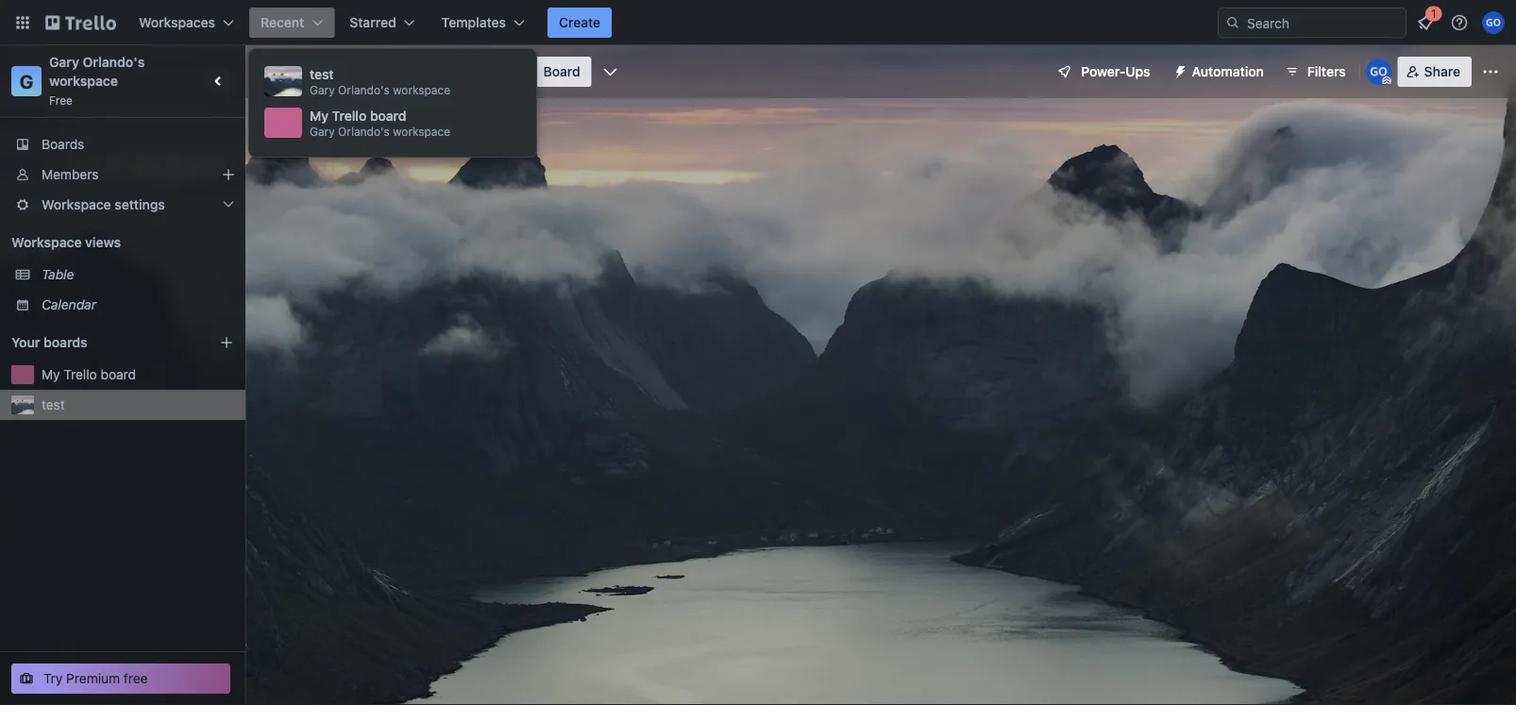 Task type: vqa. For each thing, say whether or not it's contained in the screenshot.
top vet
no



Task type: describe. For each thing, give the bounding box(es) containing it.
test gary orlando's workspace
[[310, 67, 450, 96]]

1 notification image
[[1414, 11, 1437, 34]]

filters
[[1307, 64, 1346, 79]]

starred
[[350, 15, 396, 30]]

board for my trello board gary orlando's workspace
[[370, 108, 406, 124]]

try premium free
[[43, 671, 148, 686]]

workspace navigation collapse icon image
[[206, 68, 232, 94]]

boards
[[42, 136, 84, 152]]

automation
[[1192, 64, 1264, 79]]

search image
[[1225, 15, 1241, 30]]

boards
[[43, 335, 87, 350]]

your boards
[[11, 335, 87, 350]]

add board image
[[219, 335, 234, 350]]

menu containing test
[[261, 60, 525, 145]]

free
[[49, 93, 73, 107]]

my for my trello board
[[42, 367, 60, 382]]

trello for my trello board
[[64, 367, 97, 382]]

test link
[[42, 396, 234, 414]]

workspace visible button
[[349, 57, 507, 87]]

orlando's inside gary orlando's workspace free
[[83, 54, 145, 70]]

templates
[[442, 15, 506, 30]]

0 horizontal spatial test
[[42, 397, 65, 413]]

gary orlando (garyorlando) image inside primary element
[[1482, 11, 1505, 34]]

trello for my trello board gary orlando's workspace
[[332, 108, 367, 124]]

workspace for workspace settings
[[42, 197, 111, 212]]

test inside board name text field
[[270, 61, 302, 82]]

settings
[[115, 197, 165, 212]]

boards link
[[0, 129, 245, 160]]

premium
[[66, 671, 120, 686]]

gary orlando's workspace free
[[49, 54, 148, 107]]

workspace inside gary orlando's workspace free
[[49, 73, 118, 89]]

my for my trello board gary orlando's workspace
[[310, 108, 329, 124]]

workspace settings
[[42, 197, 165, 212]]

this member is an admin of this board. image
[[1383, 76, 1391, 85]]

recent
[[261, 15, 304, 30]]

1 vertical spatial gary orlando (garyorlando) image
[[1366, 59, 1392, 85]]

ups
[[1126, 64, 1150, 79]]

power-ups button
[[1044, 57, 1162, 87]]

add a list button
[[257, 110, 514, 151]]

list
[[330, 122, 349, 138]]

workspaces
[[139, 15, 215, 30]]

add
[[291, 122, 316, 138]]

test inside test gary orlando's workspace
[[310, 67, 334, 82]]

workspace visible
[[383, 64, 496, 79]]

your boards with 2 items element
[[11, 331, 191, 354]]

workspace views
[[11, 235, 121, 250]]

a
[[319, 122, 327, 138]]

create
[[559, 15, 601, 30]]

Board name text field
[[261, 57, 311, 87]]



Task type: locate. For each thing, give the bounding box(es) containing it.
0 horizontal spatial trello
[[64, 367, 97, 382]]

show menu image
[[1481, 62, 1500, 81]]

orlando's right a
[[338, 125, 390, 138]]

customize views image
[[601, 62, 620, 81]]

my left list at the left top
[[310, 108, 329, 124]]

orlando's
[[83, 54, 145, 70], [338, 83, 390, 96], [338, 125, 390, 138]]

workspace up the free
[[49, 73, 118, 89]]

orlando's down back to home image
[[83, 54, 145, 70]]

workspace inside test gary orlando's workspace
[[393, 83, 450, 96]]

test
[[270, 61, 302, 82], [310, 67, 334, 82], [42, 397, 65, 413]]

1 horizontal spatial gary orlando (garyorlando) image
[[1482, 11, 1505, 34]]

trello inside my trello board gary orlando's workspace
[[332, 108, 367, 124]]

2 horizontal spatial test
[[310, 67, 334, 82]]

test up a
[[310, 67, 334, 82]]

trello down boards
[[64, 367, 97, 382]]

0 vertical spatial my
[[310, 108, 329, 124]]

0 vertical spatial orlando's
[[83, 54, 145, 70]]

1 vertical spatial trello
[[64, 367, 97, 382]]

0 vertical spatial workspace
[[383, 64, 453, 79]]

workspace settings button
[[0, 190, 245, 220]]

1 vertical spatial board
[[101, 367, 136, 382]]

table link
[[42, 265, 234, 284]]

workspace left visible
[[383, 64, 453, 79]]

g
[[20, 70, 33, 92]]

try
[[43, 671, 63, 686]]

orlando's inside my trello board gary orlando's workspace
[[338, 125, 390, 138]]

board link
[[511, 57, 592, 87]]

share
[[1424, 64, 1460, 79]]

my
[[310, 108, 329, 124], [42, 367, 60, 382]]

menu
[[261, 60, 525, 145]]

workspace inside my trello board gary orlando's workspace
[[393, 125, 450, 138]]

g link
[[11, 66, 42, 96]]

0 vertical spatial gary
[[49, 54, 79, 70]]

workspace for workspace visible
[[383, 64, 453, 79]]

views
[[85, 235, 121, 250]]

2 vertical spatial gary
[[310, 125, 335, 138]]

board
[[543, 64, 580, 79]]

back to home image
[[45, 8, 116, 38]]

filters button
[[1279, 57, 1352, 87]]

star or unstar board image
[[323, 64, 338, 79]]

board down test gary orlando's workspace
[[370, 108, 406, 124]]

orlando's up my trello board gary orlando's workspace
[[338, 83, 390, 96]]

table
[[42, 267, 74, 282]]

board for my trello board
[[101, 367, 136, 382]]

1 horizontal spatial board
[[370, 108, 406, 124]]

gary orlando (garyorlando) image right open information menu image
[[1482, 11, 1505, 34]]

1 vertical spatial workspace
[[42, 197, 111, 212]]

starred button
[[338, 8, 426, 38]]

gary orlando (garyorlando) image right the filters
[[1366, 59, 1392, 85]]

members
[[42, 167, 99, 182]]

try premium free button
[[11, 664, 230, 694]]

workspace inside popup button
[[42, 197, 111, 212]]

add a list
[[291, 122, 349, 138]]

free
[[124, 671, 148, 686]]

1 vertical spatial orlando's
[[338, 83, 390, 96]]

recent button
[[249, 8, 334, 38]]

your
[[11, 335, 40, 350]]

orlando's inside test gary orlando's workspace
[[338, 83, 390, 96]]

board
[[370, 108, 406, 124], [101, 367, 136, 382]]

automation button
[[1166, 57, 1275, 87]]

workspace down workspace visible
[[393, 83, 450, 96]]

visible
[[456, 64, 496, 79]]

my inside my trello board gary orlando's workspace
[[310, 108, 329, 124]]

primary element
[[0, 0, 1516, 45]]

templates button
[[430, 8, 536, 38]]

0 horizontal spatial gary orlando (garyorlando) image
[[1366, 59, 1392, 85]]

gary orlando's workspace link
[[49, 54, 148, 89]]

create button
[[548, 8, 612, 38]]

1 horizontal spatial test
[[270, 61, 302, 82]]

0 vertical spatial board
[[370, 108, 406, 124]]

0 horizontal spatial my
[[42, 367, 60, 382]]

workspaces button
[[127, 8, 246, 38]]

members link
[[0, 160, 245, 190]]

calendar link
[[42, 295, 234, 314]]

gary inside gary orlando's workspace free
[[49, 54, 79, 70]]

gary
[[49, 54, 79, 70], [310, 83, 335, 96], [310, 125, 335, 138]]

workspace for workspace views
[[11, 235, 82, 250]]

1 horizontal spatial trello
[[332, 108, 367, 124]]

workspace inside button
[[383, 64, 453, 79]]

trello
[[332, 108, 367, 124], [64, 367, 97, 382]]

workspace down workspace visible button
[[393, 125, 450, 138]]

calendar
[[42, 297, 96, 312]]

1 horizontal spatial my
[[310, 108, 329, 124]]

2 vertical spatial workspace
[[11, 235, 82, 250]]

power-ups
[[1081, 64, 1150, 79]]

gary inside my trello board gary orlando's workspace
[[310, 125, 335, 138]]

workspace up table
[[11, 235, 82, 250]]

open information menu image
[[1450, 13, 1469, 32]]

gary inside test gary orlando's workspace
[[310, 83, 335, 96]]

test down my trello board
[[42, 397, 65, 413]]

my trello board gary orlando's workspace
[[310, 108, 450, 138]]

0 vertical spatial trello
[[332, 108, 367, 124]]

my down the your boards
[[42, 367, 60, 382]]

workspace down members
[[42, 197, 111, 212]]

test left star or unstar board image on the left
[[270, 61, 302, 82]]

my trello board link
[[42, 365, 234, 384]]

board inside my trello board gary orlando's workspace
[[370, 108, 406, 124]]

0 vertical spatial gary orlando (garyorlando) image
[[1482, 11, 1505, 34]]

workspace
[[383, 64, 453, 79], [42, 197, 111, 212], [11, 235, 82, 250]]

gary orlando (garyorlando) image
[[1482, 11, 1505, 34], [1366, 59, 1392, 85]]

2 vertical spatial orlando's
[[338, 125, 390, 138]]

board up test link
[[101, 367, 136, 382]]

sm image
[[1166, 57, 1192, 83]]

1 vertical spatial gary
[[310, 83, 335, 96]]

1 vertical spatial my
[[42, 367, 60, 382]]

share button
[[1398, 57, 1472, 87]]

0 horizontal spatial board
[[101, 367, 136, 382]]

power-
[[1081, 64, 1126, 79]]

board inside my trello board link
[[101, 367, 136, 382]]

Search field
[[1241, 8, 1406, 37]]

workspace
[[49, 73, 118, 89], [393, 83, 450, 96], [393, 125, 450, 138]]

my trello board
[[42, 367, 136, 382]]

trello right a
[[332, 108, 367, 124]]



